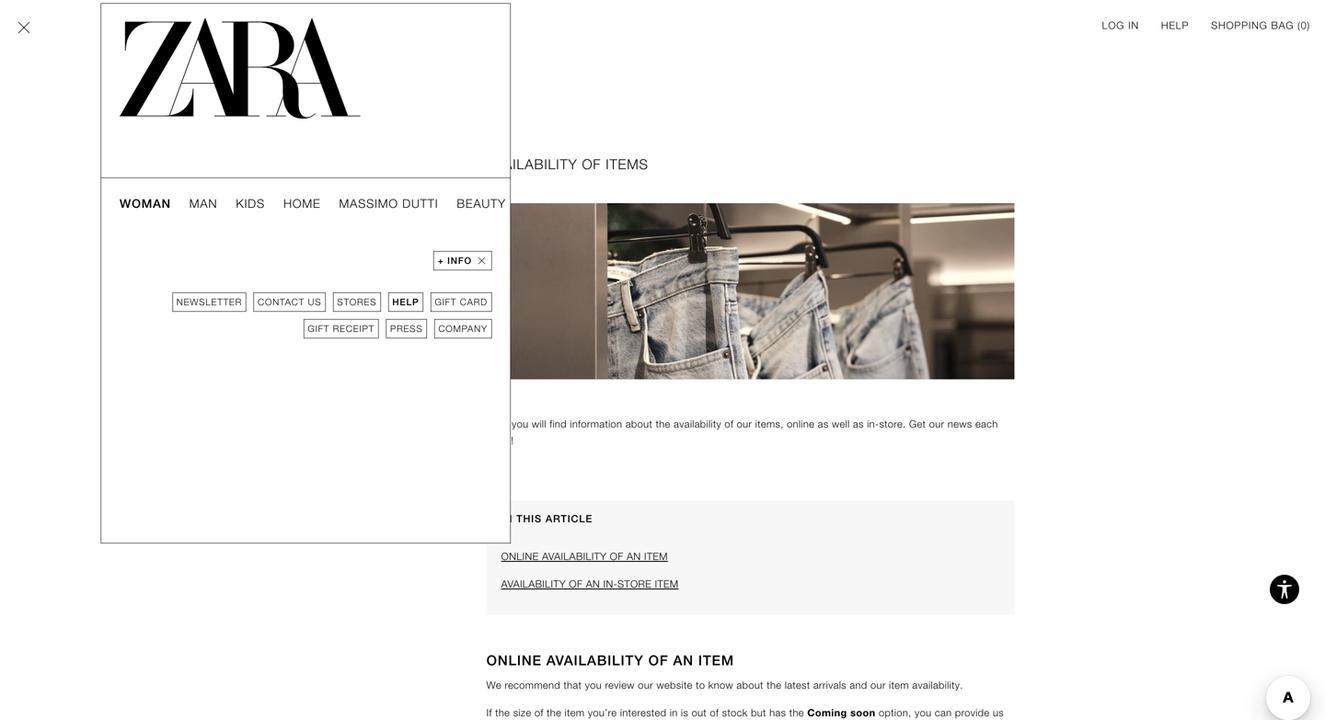 Task type: locate. For each thing, give the bounding box(es) containing it.
online availability of an item up availability of an in-store item
[[501, 551, 668, 563]]

newsletter link
[[172, 293, 246, 312]]

+ info
[[438, 255, 472, 267]]

massimo dutti link
[[339, 197, 439, 211]]

1 horizontal spatial us
[[993, 708, 1004, 719]]

we
[[487, 680, 502, 692]]

availability
[[674, 419, 722, 430]]

0 vertical spatial and
[[197, 186, 227, 203]]

size
[[513, 708, 532, 719]]

you
[[512, 419, 529, 430], [585, 680, 602, 692], [915, 708, 932, 719]]

news
[[948, 419, 973, 430]]

1 horizontal spatial of
[[710, 708, 719, 719]]

gift card
[[435, 297, 488, 308]]

item up option,
[[889, 680, 909, 692]]

care
[[247, 290, 274, 301]]

0 horizontal spatial as
[[818, 419, 829, 430]]

well
[[832, 419, 850, 430]]

1 vertical spatial and
[[223, 290, 244, 301]]

to
[[696, 680, 706, 692]]

help
[[1162, 20, 1190, 31]]

you're
[[588, 708, 617, 719]]

you left will
[[512, 419, 529, 430]]

about right information
[[626, 419, 653, 430]]

availability down this on the left bottom
[[501, 579, 566, 590]]

us right provide
[[993, 708, 1004, 719]]

items and sizes element
[[120, 156, 399, 423]]

newsletter
[[177, 297, 242, 308]]

composition and care
[[150, 290, 274, 301]]

an
[[627, 551, 641, 563], [586, 579, 600, 590], [673, 653, 694, 669]]

1 vertical spatial you
[[585, 680, 602, 692]]

item up know
[[699, 653, 735, 669]]

bag
[[1272, 20, 1295, 31]]

1 horizontal spatial an
[[627, 551, 641, 563]]

availability
[[487, 157, 578, 173], [542, 551, 607, 563], [501, 579, 566, 590], [547, 653, 644, 669]]

beauty link
[[457, 197, 506, 211]]

gift left card
[[435, 297, 457, 308]]

gift
[[435, 297, 457, 308], [308, 324, 330, 335]]

us right contact
[[308, 297, 322, 308]]

item up store
[[644, 551, 668, 563]]

item down "that"
[[565, 708, 585, 719]]

gift inside gift receipt link
[[308, 324, 330, 335]]

press
[[390, 324, 423, 335]]

items,
[[756, 419, 784, 430]]

1 vertical spatial item
[[565, 708, 585, 719]]

availability up availability of an in-store item
[[542, 551, 607, 563]]

website
[[657, 680, 693, 692]]

receipt
[[333, 324, 375, 335]]

recommend
[[505, 680, 561, 692]]

option, you can provide us
[[487, 708, 1009, 721]]

gift card link
[[431, 293, 492, 312]]

about up option, you can provide us
[[737, 680, 764, 692]]

you right "that"
[[585, 680, 602, 692]]

information
[[570, 419, 623, 430]]

you for option, you can provide us
[[915, 708, 932, 719]]

and left kids
[[197, 186, 227, 203]]

and up warranty
[[223, 290, 244, 301]]

1 horizontal spatial items
[[606, 157, 649, 173]]

massimo dutti
[[339, 197, 439, 211]]

about inside online availability of an item element
[[737, 680, 764, 692]]

online up recommend
[[487, 653, 542, 669]]

0 horizontal spatial an
[[586, 579, 600, 590]]

in
[[501, 514, 513, 525]]

an up store
[[627, 551, 641, 563]]

you for here you will find information about the availability of our items, online as well as in-store. get our news each week!
[[512, 419, 529, 430]]

the inside 'here you will find information about the availability of our items, online as well as in-store. get our news each week!'
[[656, 419, 671, 430]]

2 horizontal spatial of
[[725, 419, 734, 430]]

zara logo united states. image
[[120, 18, 361, 119], [120, 18, 361, 119]]

the right has
[[790, 708, 804, 719]]

our left items, in the right bottom of the page
[[737, 419, 752, 430]]

1 horizontal spatial gift
[[435, 297, 457, 308]]

item right store
[[655, 579, 679, 590]]

in-
[[867, 419, 880, 430]]

item inside 'link'
[[655, 579, 679, 590]]

availability up "that"
[[547, 653, 644, 669]]

0 vertical spatial online
[[501, 551, 539, 563]]

gift left 'receipt'
[[308, 324, 330, 335]]

availability of items
[[487, 157, 649, 173]]

0 vertical spatial item
[[889, 680, 909, 692]]

but
[[751, 708, 767, 719]]

us
[[308, 297, 322, 308], [993, 708, 1004, 719]]

us inside option, you can provide us
[[993, 708, 1004, 719]]

2 horizontal spatial an
[[673, 653, 694, 669]]

beauty
[[457, 197, 506, 211]]

option,
[[879, 708, 912, 719]]

0 vertical spatial us
[[308, 297, 322, 308]]

home
[[284, 197, 321, 211]]

gift for gift receipt
[[308, 324, 330, 335]]

0 horizontal spatial gift
[[308, 324, 330, 335]]

0 horizontal spatial items
[[150, 186, 192, 203]]

2 vertical spatial an
[[673, 653, 694, 669]]

0 horizontal spatial item
[[565, 708, 585, 719]]

0 horizontal spatial you
[[512, 419, 529, 430]]

1 vertical spatial about
[[737, 680, 764, 692]]

man
[[189, 197, 218, 211]]

1 horizontal spatial about
[[737, 680, 764, 692]]

0 vertical spatial gift
[[435, 297, 457, 308]]

online down this on the left bottom
[[501, 551, 539, 563]]

here you will find information about the availability of our items, online as well as in-store. get our news each week!
[[487, 419, 1002, 447]]

our
[[737, 419, 752, 430], [930, 419, 945, 430], [638, 680, 654, 692], [871, 680, 886, 692]]

soon
[[851, 708, 876, 719]]

help
[[392, 297, 419, 308]]

1 horizontal spatial item
[[889, 680, 909, 692]]

will
[[532, 419, 547, 430]]

and
[[197, 186, 227, 203], [223, 290, 244, 301]]

the left 'latest'
[[767, 680, 782, 692]]

as left in-
[[853, 419, 864, 430]]

1 vertical spatial an
[[586, 579, 600, 590]]

online
[[501, 551, 539, 563], [487, 653, 542, 669]]

0 vertical spatial you
[[512, 419, 529, 430]]

know
[[709, 680, 734, 692]]

1 horizontal spatial as
[[853, 419, 864, 430]]

availability of an in-store item link
[[501, 577, 1000, 593]]

0 vertical spatial online availability of an item
[[501, 551, 668, 563]]

an left in-
[[586, 579, 600, 590]]

you inside option, you can provide us
[[915, 708, 932, 719]]

and for composition
[[223, 290, 244, 301]]

2 horizontal spatial you
[[915, 708, 932, 719]]

1 vertical spatial items
[[150, 186, 192, 203]]

0 horizontal spatial about
[[626, 419, 653, 430]]

arrivals
[[814, 680, 847, 692]]

you left can
[[915, 708, 932, 719]]

latest
[[785, 680, 811, 692]]

stores
[[337, 297, 377, 308]]

if the size of the item you're interested in is out of stock but has the coming soon
[[487, 708, 876, 719]]

we recommend that you review our website to know about the latest arrivals and our item availability.
[[487, 680, 964, 692]]

online availability of an item element
[[487, 652, 1015, 721]]

the
[[656, 419, 671, 430], [767, 680, 782, 692], [495, 708, 510, 719], [547, 708, 562, 719], [790, 708, 804, 719]]

0 vertical spatial about
[[626, 419, 653, 430]]

online availability of an item up 'review'
[[487, 653, 735, 669]]

1 vertical spatial gift
[[308, 324, 330, 335]]

online availability of an item inside online availability of an item link
[[501, 551, 668, 563]]

of right availability
[[725, 419, 734, 430]]

the left availability
[[656, 419, 671, 430]]

online availability of an item link
[[501, 549, 1000, 566]]

you inside 'here you will find information about the availability of our items, online as well as in-store. get our news each week!'
[[512, 419, 529, 430]]

get
[[910, 419, 926, 430]]

as left well
[[818, 419, 829, 430]]

of right out
[[710, 708, 719, 719]]

dutti
[[403, 197, 439, 211]]

0 horizontal spatial us
[[308, 297, 322, 308]]

item
[[889, 680, 909, 692], [565, 708, 585, 719]]

item down composition
[[174, 313, 198, 324]]

the right size
[[547, 708, 562, 719]]

online availability of an item
[[501, 551, 668, 563], [487, 653, 735, 669]]

1 vertical spatial us
[[993, 708, 1004, 719]]

1 vertical spatial online availability of an item
[[487, 653, 735, 669]]

gift inside 'gift card' link
[[435, 297, 457, 308]]

of right size
[[535, 708, 544, 719]]

an up website
[[673, 653, 694, 669]]

2 vertical spatial you
[[915, 708, 932, 719]]



Task type: describe. For each thing, give the bounding box(es) containing it.
interested
[[620, 708, 667, 719]]

availability up beauty
[[487, 157, 578, 173]]

and for items
[[197, 186, 227, 203]]

store.
[[880, 419, 906, 430]]

press link
[[386, 319, 427, 339]]

gift for gift card
[[435, 297, 457, 308]]

online inside in this article element
[[501, 551, 539, 563]]

if
[[487, 708, 492, 719]]

in this article element
[[487, 501, 1015, 615]]

contact us link
[[254, 293, 326, 312]]

massimo
[[339, 197, 398, 211]]

availability of an in-store item
[[501, 579, 679, 590]]

shopping
[[1212, 20, 1268, 31]]

shopping bag ( 0 )
[[1212, 20, 1311, 31]]

each
[[976, 419, 999, 430]]

gift receipt link
[[304, 319, 379, 339]]

kids
[[236, 197, 265, 211]]

is
[[681, 708, 689, 719]]

2 as from the left
[[853, 419, 864, 430]]

out
[[692, 708, 707, 719]]

kids link
[[236, 197, 265, 211]]

info
[[448, 255, 472, 267]]

items and sizes
[[150, 186, 272, 203]]

article
[[546, 514, 593, 525]]

contact
[[258, 297, 305, 308]]

provide
[[955, 708, 990, 719]]

coming
[[808, 708, 848, 719]]

company link
[[434, 319, 492, 339]]

online availability of an item inside online availability of an item element
[[487, 653, 735, 669]]

has
[[770, 708, 787, 719]]

stock
[[722, 708, 748, 719]]

0 vertical spatial an
[[627, 551, 641, 563]]

gift receipt
[[308, 324, 375, 335]]

)
[[1308, 20, 1311, 31]]

in this article
[[501, 514, 593, 525]]

help link
[[388, 293, 423, 312]]

1 horizontal spatial you
[[585, 680, 602, 692]]

in
[[670, 708, 678, 719]]

help link
[[1162, 18, 1190, 33]]

items inside items and sizes element
[[150, 186, 192, 203]]

card
[[460, 297, 488, 308]]

0
[[1301, 20, 1308, 31]]

woman link
[[120, 197, 171, 211]]

0 status
[[1301, 20, 1308, 31]]

warranty
[[201, 313, 256, 324]]

in
[[1129, 20, 1140, 31]]

contact us
[[258, 297, 322, 308]]

0 vertical spatial items
[[606, 157, 649, 173]]

our right and
[[871, 680, 886, 692]]

our item warranty link
[[150, 311, 369, 325]]

composition
[[150, 290, 220, 301]]

availability inside 'link'
[[501, 579, 566, 590]]

woman
[[120, 197, 171, 211]]

week!
[[487, 435, 514, 447]]

this
[[517, 514, 542, 525]]

+
[[438, 255, 444, 267]]

1 vertical spatial online
[[487, 653, 542, 669]]

company
[[439, 324, 488, 335]]

online
[[787, 419, 815, 430]]

home link
[[284, 197, 321, 211]]

find
[[550, 419, 567, 430]]

the right if at the left
[[495, 708, 510, 719]]

of inside 'link'
[[569, 579, 583, 590]]

about inside 'here you will find information about the availability of our items, online as well as in-store. get our news each week!'
[[626, 419, 653, 430]]

store
[[618, 579, 652, 590]]

our right get
[[930, 419, 945, 430]]

log in link
[[1103, 18, 1140, 33]]

and
[[850, 680, 868, 692]]

log
[[1103, 20, 1125, 31]]

us inside contact us link
[[308, 297, 322, 308]]

sizes
[[232, 186, 272, 203]]

log in
[[1103, 20, 1140, 31]]

How can we help you? search field
[[120, 453, 399, 493]]

our right 'review'
[[638, 680, 654, 692]]

stores link
[[333, 293, 381, 312]]

0 horizontal spatial of
[[535, 708, 544, 719]]

an inside 'link'
[[586, 579, 600, 590]]

can
[[935, 708, 952, 719]]

availability.
[[913, 680, 964, 692]]

review
[[605, 680, 635, 692]]

of inside 'here you will find information about the availability of our items, online as well as in-store. get our news each week!'
[[725, 419, 734, 430]]

composition and care link
[[150, 289, 369, 303]]

+ info link
[[434, 251, 492, 271]]

1 as from the left
[[818, 419, 829, 430]]

man link
[[189, 197, 218, 211]]

here
[[487, 419, 509, 430]]

that
[[564, 680, 582, 692]]

our
[[150, 313, 171, 324]]

in-
[[604, 579, 618, 590]]

our item warranty
[[150, 313, 256, 324]]



Task type: vqa. For each thing, say whether or not it's contained in the screenshot.
this
yes



